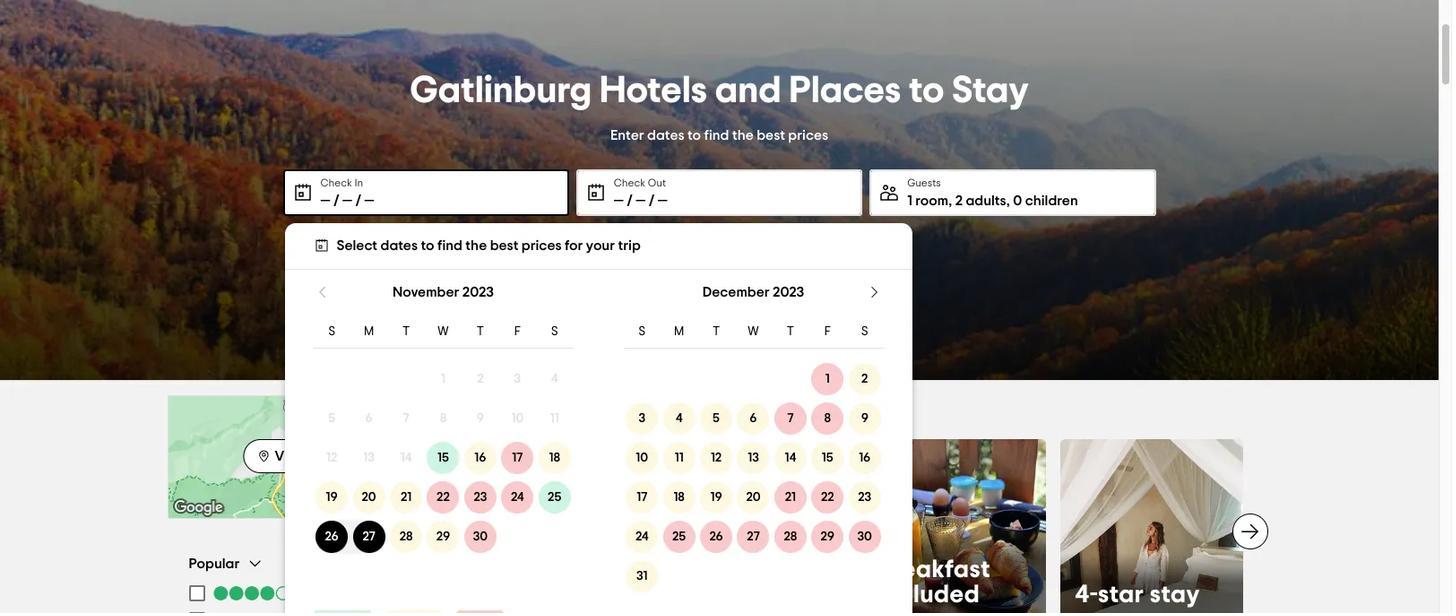 Task type: vqa. For each thing, say whether or not it's contained in the screenshot.
"24" in the THE NOVEMBER 2023 grid
yes



Task type: describe. For each thing, give the bounding box(es) containing it.
enter
[[611, 128, 645, 142]]

december 2023
[[703, 285, 805, 299]]

row containing 17
[[624, 478, 884, 518]]

stay
[[1151, 583, 1201, 608]]

in
[[355, 177, 364, 188]]

popular hotels in gatlinburg right now
[[470, 397, 836, 419]]

prices for select dates to find the best prices for your trip
[[522, 238, 562, 252]]

26 inside november 2023 grid
[[325, 531, 339, 544]]

27 inside november 2023 grid
[[363, 531, 376, 544]]

traveler rating: very good link
[[667, 439, 850, 613]]

6 inside november 2023 grid
[[365, 413, 373, 426]]

the for enter
[[733, 128, 754, 142]]

0
[[1014, 193, 1023, 208]]

30 inside "december 2023" grid
[[858, 531, 873, 544]]

select
[[337, 238, 378, 252]]

december
[[703, 285, 770, 299]]

4 s from the left
[[862, 325, 869, 338]]

adults
[[966, 193, 1007, 208]]

friendly
[[530, 583, 621, 608]]

21 inside "december 2023" grid
[[785, 492, 796, 504]]

row containing 3
[[624, 400, 884, 439]]

row containing 5
[[313, 400, 574, 439]]

trip
[[618, 238, 641, 252]]

2 for december 2023
[[862, 374, 869, 386]]

map
[[309, 449, 338, 463]]

3 / from the left
[[627, 193, 633, 208]]

1 , from the left
[[949, 193, 953, 208]]

find for select
[[438, 238, 463, 252]]

24 inside november 2023 grid
[[511, 492, 524, 504]]

2 for november 2023
[[477, 374, 484, 386]]

f for november 2023
[[514, 325, 521, 338]]

15 inside november 2023 grid
[[438, 452, 449, 465]]

stay
[[953, 71, 1029, 109]]

row group for december
[[624, 360, 884, 597]]

5 inside november 2023 grid
[[328, 413, 336, 426]]

m for december 2023
[[674, 325, 685, 338]]

21 inside november 2023 grid
[[401, 492, 412, 504]]

november 2023
[[393, 285, 494, 299]]

2 / from the left
[[356, 193, 362, 208]]

2 inside guests 1 room , 2 adults , 0 children
[[956, 193, 963, 208]]

1 / from the left
[[334, 193, 340, 208]]

1 vertical spatial gatlinburg
[[637, 397, 741, 419]]

kid-
[[485, 583, 530, 608]]

22 inside november 2023 grid
[[437, 492, 450, 504]]

0 horizontal spatial 3
[[514, 374, 521, 386]]

12 inside "december 2023" grid
[[711, 452, 722, 465]]

4 t from the left
[[787, 325, 795, 338]]

3 s from the left
[[639, 325, 646, 338]]

your
[[586, 238, 615, 252]]

w for november
[[438, 325, 449, 338]]

out
[[648, 177, 666, 188]]

18 inside "december 2023" grid
[[674, 492, 685, 504]]

popular group
[[189, 555, 406, 613]]

hotels
[[600, 71, 708, 109]]

now
[[796, 397, 836, 419]]

25 inside november 2023 grid
[[548, 492, 562, 504]]

9 inside november 2023 grid
[[477, 413, 484, 426]]

december 2023 grid
[[624, 270, 884, 597]]

28 inside november 2023 grid
[[400, 531, 413, 544]]

1 inside guests 1 room , 2 adults , 0 children
[[908, 193, 913, 208]]

w for december
[[748, 325, 759, 338]]

popular for popular hotels in gatlinburg right now
[[470, 397, 547, 419]]

room
[[916, 193, 949, 208]]

rating:
[[682, 557, 759, 583]]

31
[[637, 571, 648, 583]]

prices for enter dates to find the best prices
[[789, 128, 829, 142]]

traveler rating: very good
[[682, 532, 818, 608]]

4-star stay link
[[1061, 439, 1244, 613]]

to for enter dates to find the best prices
[[688, 128, 701, 142]]

check in — / — / —
[[321, 177, 374, 208]]

1 s from the left
[[328, 325, 336, 338]]

1 vertical spatial 3
[[639, 413, 646, 426]]

29 inside "december 2023" grid
[[821, 531, 835, 544]]

5 — from the left
[[636, 193, 646, 208]]

19 inside "december 2023" grid
[[711, 492, 723, 504]]

kid-friendly link
[[470, 439, 653, 613]]

4 inside "december 2023" grid
[[676, 413, 683, 426]]

check for check out — / — / —
[[614, 177, 646, 188]]

9 inside "december 2023" grid
[[862, 413, 869, 426]]

good
[[682, 583, 743, 608]]

children
[[1026, 193, 1079, 208]]

and
[[716, 71, 782, 109]]

star
[[1099, 583, 1145, 608]]

places
[[790, 71, 902, 109]]

m for november 2023
[[364, 325, 374, 338]]

25 inside "december 2023" grid
[[673, 531, 686, 544]]

row containing 26
[[313, 518, 574, 557]]



Task type: locate. For each thing, give the bounding box(es) containing it.
1 vertical spatial find
[[438, 238, 463, 252]]

prices
[[789, 128, 829, 142], [522, 238, 562, 252]]

1 8 from the left
[[440, 413, 447, 426]]

f
[[514, 325, 521, 338], [825, 325, 832, 338]]

s down previous month image
[[328, 325, 336, 338]]

1 horizontal spatial popular
[[470, 397, 547, 419]]

—
[[321, 193, 330, 208], [343, 193, 352, 208], [365, 193, 374, 208], [614, 193, 624, 208], [636, 193, 646, 208], [658, 193, 668, 208]]

november 2023 grid
[[313, 270, 574, 597]]

10 inside "december 2023" grid
[[636, 452, 649, 465]]

0 horizontal spatial 25
[[548, 492, 562, 504]]

27
[[363, 531, 376, 544], [747, 531, 760, 544]]

0 horizontal spatial to
[[421, 238, 435, 252]]

5 left right at the bottom of the page
[[713, 413, 720, 426]]

25
[[548, 492, 562, 504], [673, 531, 686, 544]]

1 vertical spatial to
[[688, 128, 701, 142]]

14 right the map
[[401, 452, 412, 465]]

1 horizontal spatial 20
[[747, 492, 761, 504]]

0 horizontal spatial 2023
[[463, 285, 494, 299]]

t down december 2023
[[787, 325, 795, 338]]

1 inside november 2023 grid
[[441, 374, 446, 386]]

2 21 from the left
[[785, 492, 796, 504]]

find
[[704, 128, 730, 142], [438, 238, 463, 252]]

, left adults
[[949, 193, 953, 208]]

next month image
[[866, 283, 884, 301]]

2 22 from the left
[[821, 492, 835, 504]]

to up november
[[421, 238, 435, 252]]

1 horizontal spatial 8
[[825, 413, 832, 426]]

the for select
[[466, 238, 487, 252]]

1 19 from the left
[[326, 492, 338, 504]]

w down november 2023
[[438, 325, 449, 338]]

gatlinburg hotels and places to stay
[[410, 71, 1029, 109]]

7 inside "december 2023" grid
[[788, 413, 794, 426]]

row group
[[313, 360, 574, 557], [624, 360, 884, 597]]

1 left room on the top
[[908, 193, 913, 208]]

3 — from the left
[[365, 193, 374, 208]]

2 15 from the left
[[822, 452, 834, 465]]

popular up 4.0 of 5 bubbles image
[[189, 557, 240, 571]]

1 horizontal spatial 30
[[858, 531, 873, 544]]

2 , from the left
[[1007, 193, 1011, 208]]

dates right enter
[[648, 128, 685, 142]]

1 12 from the left
[[326, 452, 338, 465]]

12 down popular hotels in gatlinburg right now
[[711, 452, 722, 465]]

0 horizontal spatial 9
[[477, 413, 484, 426]]

select dates to find the best prices for your trip
[[337, 238, 641, 252]]

0 horizontal spatial 7
[[403, 413, 410, 426]]

view map button
[[243, 439, 351, 473]]

2023
[[463, 285, 494, 299], [773, 285, 805, 299]]

check for check in — / — / —
[[321, 177, 352, 188]]

check inside check out — / — / —
[[614, 177, 646, 188]]

17 inside "december 2023" grid
[[637, 492, 648, 504]]

gatlinburg
[[410, 71, 592, 109], [637, 397, 741, 419]]

best for select dates to find the best prices for your trip
[[490, 238, 519, 252]]

1 horizontal spatial 22
[[821, 492, 835, 504]]

12
[[326, 452, 338, 465], [711, 452, 722, 465]]

enter dates to find the best prices
[[611, 128, 829, 142]]

1 27 from the left
[[363, 531, 376, 544]]

best left for
[[490, 238, 519, 252]]

w inside november 2023 grid
[[438, 325, 449, 338]]

6
[[365, 413, 373, 426], [750, 413, 758, 426]]

27 up popular group
[[363, 531, 376, 544]]

1 f from the left
[[514, 325, 521, 338]]

very
[[765, 557, 818, 583]]

30 inside november 2023 grid
[[473, 531, 488, 544]]

for
[[565, 238, 583, 252]]

0 vertical spatial to
[[910, 71, 945, 109]]

0 horizontal spatial 22
[[437, 492, 450, 504]]

0 horizontal spatial row group
[[313, 360, 574, 557]]

1 9 from the left
[[477, 413, 484, 426]]

26 up popular group
[[325, 531, 339, 544]]

5
[[328, 413, 336, 426], [713, 413, 720, 426]]

1 up now in the bottom right of the page
[[826, 374, 830, 386]]

2 w from the left
[[748, 325, 759, 338]]

14 inside november 2023 grid
[[401, 452, 412, 465]]

1 28 from the left
[[400, 531, 413, 544]]

0 horizontal spatial 18
[[549, 452, 561, 465]]

0 horizontal spatial find
[[438, 238, 463, 252]]

1
[[908, 193, 913, 208], [441, 374, 446, 386], [826, 374, 830, 386]]

check out — / — / —
[[614, 177, 668, 208]]

30
[[473, 531, 488, 544], [858, 531, 873, 544]]

find up november 2023
[[438, 238, 463, 252]]

18
[[549, 452, 561, 465], [674, 492, 685, 504]]

hotels
[[551, 397, 610, 419]]

21
[[401, 492, 412, 504], [785, 492, 796, 504]]

9
[[477, 413, 484, 426], [862, 413, 869, 426]]

4
[[551, 374, 558, 386], [676, 413, 683, 426]]

/ down out
[[649, 193, 655, 208]]

1 horizontal spatial 2023
[[773, 285, 805, 299]]

f inside "december 2023" grid
[[825, 325, 832, 338]]

1 vertical spatial popular
[[189, 557, 240, 571]]

0 vertical spatial 17
[[512, 452, 523, 465]]

0 horizontal spatial gatlinburg
[[410, 71, 592, 109]]

menu
[[189, 580, 406, 613]]

8
[[440, 413, 447, 426], [825, 413, 832, 426]]

19 inside november 2023 grid
[[326, 492, 338, 504]]

11 down popular hotels in gatlinburg right now
[[675, 452, 684, 465]]

18 inside november 2023 grid
[[549, 452, 561, 465]]

f inside november 2023 grid
[[514, 325, 521, 338]]

0 horizontal spatial 24
[[511, 492, 524, 504]]

2 check from the left
[[614, 177, 646, 188]]

2023 down 'select dates to find the best prices for your trip'
[[463, 285, 494, 299]]

2 6 from the left
[[750, 413, 758, 426]]

1 29 from the left
[[437, 531, 450, 544]]

dates
[[648, 128, 685, 142], [381, 238, 418, 252]]

1 5 from the left
[[328, 413, 336, 426]]

0 vertical spatial 11
[[550, 413, 559, 426]]

1 horizontal spatial to
[[688, 128, 701, 142]]

22
[[437, 492, 450, 504], [821, 492, 835, 504]]

19 down the map
[[326, 492, 338, 504]]

/ up select
[[334, 193, 340, 208]]

10
[[512, 413, 524, 426], [636, 452, 649, 465]]

1 m from the left
[[364, 325, 374, 338]]

w inside "december 2023" grid
[[748, 325, 759, 338]]

4.0 of 5 bubbles image
[[212, 587, 291, 601]]

1 vertical spatial 10
[[636, 452, 649, 465]]

12 right view
[[326, 452, 338, 465]]

find down the gatlinburg hotels and places to stay
[[704, 128, 730, 142]]

0 horizontal spatial 23
[[474, 492, 487, 504]]

27 up rating:
[[747, 531, 760, 544]]

1 horizontal spatial 11
[[675, 452, 684, 465]]

1 horizontal spatial the
[[733, 128, 754, 142]]

1 horizontal spatial 6
[[750, 413, 758, 426]]

1 horizontal spatial 14
[[785, 452, 797, 465]]

november
[[393, 285, 460, 299]]

2 — from the left
[[343, 193, 352, 208]]

1 vertical spatial 17
[[637, 492, 648, 504]]

16 inside "december 2023" grid
[[859, 452, 871, 465]]

11 inside "december 2023" grid
[[675, 452, 684, 465]]

view
[[275, 449, 306, 463]]

dates for enter
[[648, 128, 685, 142]]

0 vertical spatial prices
[[789, 128, 829, 142]]

next image
[[1240, 521, 1261, 542]]

1 15 from the left
[[438, 452, 449, 465]]

traveler
[[682, 532, 779, 557]]

0 vertical spatial 24
[[511, 492, 524, 504]]

0 horizontal spatial best
[[490, 238, 519, 252]]

0 horizontal spatial 26
[[325, 531, 339, 544]]

2 row group from the left
[[624, 360, 884, 597]]

0 vertical spatial 18
[[549, 452, 561, 465]]

1 30 from the left
[[473, 531, 488, 544]]

popular left "hotels"
[[470, 397, 547, 419]]

/ down in
[[356, 193, 362, 208]]

17 inside november 2023 grid
[[512, 452, 523, 465]]

0 horizontal spatial ,
[[949, 193, 953, 208]]

2 m from the left
[[674, 325, 685, 338]]

4 / from the left
[[649, 193, 655, 208]]

14
[[401, 452, 412, 465], [785, 452, 797, 465]]

prices down places
[[789, 128, 829, 142]]

0 horizontal spatial 8
[[440, 413, 447, 426]]

1 horizontal spatial f
[[825, 325, 832, 338]]

, left 0
[[1007, 193, 1011, 208]]

2 28 from the left
[[784, 531, 798, 544]]

0 horizontal spatial 16
[[475, 452, 487, 465]]

27 inside "december 2023" grid
[[747, 531, 760, 544]]

1 vertical spatial dates
[[381, 238, 418, 252]]

check left in
[[321, 177, 352, 188]]

1 horizontal spatial 9
[[862, 413, 869, 426]]

1 horizontal spatial best
[[757, 128, 786, 142]]

1 horizontal spatial gatlinburg
[[637, 397, 741, 419]]

1 horizontal spatial m
[[674, 325, 685, 338]]

,
[[949, 193, 953, 208], [1007, 193, 1011, 208]]

1 t from the left
[[403, 325, 410, 338]]

1 — from the left
[[321, 193, 330, 208]]

20
[[362, 492, 376, 504], [747, 492, 761, 504]]

the
[[733, 128, 754, 142], [466, 238, 487, 252]]

13 inside november 2023 grid
[[364, 452, 375, 465]]

1 horizontal spatial row group
[[624, 360, 884, 597]]

1 horizontal spatial 12
[[711, 452, 722, 465]]

11
[[550, 413, 559, 426], [675, 452, 684, 465]]

10 down popular hotels in gatlinburg right now
[[636, 452, 649, 465]]

1 horizontal spatial 3
[[639, 413, 646, 426]]

24 inside "december 2023" grid
[[636, 531, 649, 544]]

1 horizontal spatial 10
[[636, 452, 649, 465]]

best for enter dates to find the best prices
[[757, 128, 786, 142]]

11 left in on the left
[[550, 413, 559, 426]]

0 horizontal spatial 11
[[550, 413, 559, 426]]

1 for november 2023
[[441, 374, 446, 386]]

13 inside "december 2023" grid
[[748, 452, 759, 465]]

4 up "hotels"
[[551, 374, 558, 386]]

4 right in on the left
[[676, 413, 683, 426]]

5 inside "december 2023" grid
[[713, 413, 720, 426]]

3
[[514, 374, 521, 386], [639, 413, 646, 426]]

18 up traveler
[[674, 492, 685, 504]]

8 inside november 2023 grid
[[440, 413, 447, 426]]

0 horizontal spatial 13
[[364, 452, 375, 465]]

0 vertical spatial gatlinburg
[[410, 71, 592, 109]]

3 t from the left
[[713, 325, 720, 338]]

7
[[403, 413, 410, 426], [788, 413, 794, 426]]

2
[[956, 193, 963, 208], [477, 374, 484, 386], [862, 374, 869, 386]]

prices left for
[[522, 238, 562, 252]]

w
[[438, 325, 449, 338], [748, 325, 759, 338]]

2023 for november 2023
[[463, 285, 494, 299]]

popular for popular
[[189, 557, 240, 571]]

4-star stay
[[1075, 583, 1201, 608]]

2 horizontal spatial 2
[[956, 193, 963, 208]]

1 22 from the left
[[437, 492, 450, 504]]

1 13 from the left
[[364, 452, 375, 465]]

13
[[364, 452, 375, 465], [748, 452, 759, 465]]

2 horizontal spatial to
[[910, 71, 945, 109]]

t down november
[[403, 325, 410, 338]]

breakfast
[[879, 557, 991, 583]]

29
[[437, 531, 450, 544], [821, 531, 835, 544]]

26 inside "december 2023" grid
[[710, 531, 723, 544]]

1 horizontal spatial ,
[[1007, 193, 1011, 208]]

t down november 2023
[[477, 325, 484, 338]]

1 down november 2023
[[441, 374, 446, 386]]

the down and
[[733, 128, 754, 142]]

2 horizontal spatial 1
[[908, 193, 913, 208]]

included
[[879, 583, 981, 608]]

w down december 2023
[[748, 325, 759, 338]]

dates for select
[[381, 238, 418, 252]]

18 down "hotels"
[[549, 452, 561, 465]]

1 horizontal spatial dates
[[648, 128, 685, 142]]

0 horizontal spatial 1
[[441, 374, 446, 386]]

1 horizontal spatial 23
[[859, 492, 872, 504]]

2 13 from the left
[[748, 452, 759, 465]]

6 inside "december 2023" grid
[[750, 413, 758, 426]]

2 23 from the left
[[859, 492, 872, 504]]

row containing 10
[[624, 439, 884, 478]]

10 left "hotels"
[[512, 413, 524, 426]]

2 s from the left
[[551, 325, 559, 338]]

t
[[403, 325, 410, 338], [477, 325, 484, 338], [713, 325, 720, 338], [787, 325, 795, 338]]

2 2023 from the left
[[773, 285, 805, 299]]

2 7 from the left
[[788, 413, 794, 426]]

t down december
[[713, 325, 720, 338]]

previous month image
[[313, 283, 331, 301]]

to down the gatlinburg hotels and places to stay
[[688, 128, 701, 142]]

1 horizontal spatial 16
[[859, 452, 871, 465]]

guests
[[908, 177, 942, 188]]

best
[[757, 128, 786, 142], [490, 238, 519, 252]]

1 check from the left
[[321, 177, 352, 188]]

2 5 from the left
[[713, 413, 720, 426]]

0 horizontal spatial 27
[[363, 531, 376, 544]]

0 horizontal spatial 19
[[326, 492, 338, 504]]

1 horizontal spatial 28
[[784, 531, 798, 544]]

7 inside november 2023 grid
[[403, 413, 410, 426]]

26 up rating:
[[710, 531, 723, 544]]

row
[[313, 315, 574, 349], [624, 315, 884, 349], [313, 360, 574, 400], [624, 360, 884, 400], [313, 400, 574, 439], [624, 400, 884, 439], [313, 439, 574, 478], [624, 439, 884, 478], [313, 478, 574, 518], [624, 478, 884, 518], [313, 518, 574, 557], [624, 518, 884, 557]]

2 vertical spatial to
[[421, 238, 435, 252]]

breakfast included link
[[864, 439, 1047, 613]]

12 inside november 2023 grid
[[326, 452, 338, 465]]

to
[[910, 71, 945, 109], [688, 128, 701, 142], [421, 238, 435, 252]]

2 14 from the left
[[785, 452, 797, 465]]

28 inside "december 2023" grid
[[784, 531, 798, 544]]

1 2023 from the left
[[463, 285, 494, 299]]

0 vertical spatial 10
[[512, 413, 524, 426]]

1 for december 2023
[[826, 374, 830, 386]]

1 horizontal spatial 4
[[676, 413, 683, 426]]

13 down right at the bottom of the page
[[748, 452, 759, 465]]

dates right select
[[381, 238, 418, 252]]

2 30 from the left
[[858, 531, 873, 544]]

0 horizontal spatial 10
[[512, 413, 524, 426]]

0 horizontal spatial w
[[438, 325, 449, 338]]

1 horizontal spatial 26
[[710, 531, 723, 544]]

0 horizontal spatial dates
[[381, 238, 418, 252]]

to left stay
[[910, 71, 945, 109]]

right
[[746, 397, 792, 419]]

2 9 from the left
[[862, 413, 869, 426]]

1 20 from the left
[[362, 492, 376, 504]]

22 inside "december 2023" grid
[[821, 492, 835, 504]]

2 16 from the left
[[859, 452, 871, 465]]

/
[[334, 193, 340, 208], [356, 193, 362, 208], [627, 193, 633, 208], [649, 193, 655, 208]]

16 inside november 2023 grid
[[475, 452, 487, 465]]

29 inside november 2023 grid
[[437, 531, 450, 544]]

0 horizontal spatial 20
[[362, 492, 376, 504]]

0 vertical spatial find
[[704, 128, 730, 142]]

1 horizontal spatial find
[[704, 128, 730, 142]]

1 horizontal spatial 13
[[748, 452, 759, 465]]

2 f from the left
[[825, 325, 832, 338]]

15 inside "december 2023" grid
[[822, 452, 834, 465]]

view map
[[275, 449, 338, 463]]

0 horizontal spatial 14
[[401, 452, 412, 465]]

m up popular hotels in gatlinburg right now
[[674, 325, 685, 338]]

4-
[[1075, 583, 1099, 608]]

kid-friendly
[[485, 583, 621, 608]]

16
[[475, 452, 487, 465], [859, 452, 871, 465]]

0 vertical spatial 25
[[548, 492, 562, 504]]

1 horizontal spatial prices
[[789, 128, 829, 142]]

2 12 from the left
[[711, 452, 722, 465]]

1 vertical spatial 11
[[675, 452, 684, 465]]

24
[[511, 492, 524, 504], [636, 531, 649, 544]]

1 vertical spatial the
[[466, 238, 487, 252]]

15
[[438, 452, 449, 465], [822, 452, 834, 465]]

best down and
[[757, 128, 786, 142]]

1 21 from the left
[[401, 492, 412, 504]]

28
[[400, 531, 413, 544], [784, 531, 798, 544]]

1 horizontal spatial 15
[[822, 452, 834, 465]]

s down next month icon
[[862, 325, 869, 338]]

2 26 from the left
[[710, 531, 723, 544]]

0 horizontal spatial 12
[[326, 452, 338, 465]]

breakfast included
[[879, 557, 991, 608]]

2 20 from the left
[[747, 492, 761, 504]]

1 horizontal spatial 27
[[747, 531, 760, 544]]

0 horizontal spatial 17
[[512, 452, 523, 465]]

19 up traveler
[[711, 492, 723, 504]]

row group for november
[[313, 360, 574, 557]]

the up november 2023
[[466, 238, 487, 252]]

1 row group from the left
[[313, 360, 574, 557]]

s up popular hotels in gatlinburg right now
[[639, 325, 646, 338]]

1 vertical spatial 25
[[673, 531, 686, 544]]

2 8 from the left
[[825, 413, 832, 426]]

14 down right at the bottom of the page
[[785, 452, 797, 465]]

1 16 from the left
[[475, 452, 487, 465]]

row containing 12
[[313, 439, 574, 478]]

1 w from the left
[[438, 325, 449, 338]]

1 vertical spatial 4
[[676, 413, 683, 426]]

0 vertical spatial best
[[757, 128, 786, 142]]

1 23 from the left
[[474, 492, 487, 504]]

0 horizontal spatial popular
[[189, 557, 240, 571]]

0 horizontal spatial 21
[[401, 492, 412, 504]]

6 — from the left
[[658, 193, 668, 208]]

guests 1 room , 2 adults , 0 children
[[908, 177, 1079, 208]]

in
[[615, 397, 632, 419]]

s
[[328, 325, 336, 338], [551, 325, 559, 338], [639, 325, 646, 338], [862, 325, 869, 338]]

2023 for december 2023
[[773, 285, 805, 299]]

17
[[512, 452, 523, 465], [637, 492, 648, 504]]

row containing 24
[[624, 518, 884, 557]]

1 26 from the left
[[325, 531, 339, 544]]

13 right the map
[[364, 452, 375, 465]]

popular
[[470, 397, 547, 419], [189, 557, 240, 571]]

2 27 from the left
[[747, 531, 760, 544]]

check inside check in — / — / —
[[321, 177, 352, 188]]

2 t from the left
[[477, 325, 484, 338]]

1 horizontal spatial 1
[[826, 374, 830, 386]]

s up "hotels"
[[551, 325, 559, 338]]

1 horizontal spatial w
[[748, 325, 759, 338]]

2 19 from the left
[[711, 492, 723, 504]]

check
[[321, 177, 352, 188], [614, 177, 646, 188]]

2 29 from the left
[[821, 531, 835, 544]]

0 horizontal spatial the
[[466, 238, 487, 252]]

1 inside "december 2023" grid
[[826, 374, 830, 386]]

2023 right december
[[773, 285, 805, 299]]

0 horizontal spatial 5
[[328, 413, 336, 426]]

/ up trip
[[627, 193, 633, 208]]

row containing 19
[[313, 478, 574, 518]]

8 inside "december 2023" grid
[[825, 413, 832, 426]]

to for select dates to find the best prices for your trip
[[421, 238, 435, 252]]

19
[[326, 492, 338, 504], [711, 492, 723, 504]]

4 — from the left
[[614, 193, 624, 208]]

0 horizontal spatial 30
[[473, 531, 488, 544]]

5 up the map
[[328, 413, 336, 426]]

m down select
[[364, 325, 374, 338]]

popular inside group
[[189, 557, 240, 571]]

1 vertical spatial best
[[490, 238, 519, 252]]

26
[[325, 531, 339, 544], [710, 531, 723, 544]]

check left out
[[614, 177, 646, 188]]

10 inside november 2023 grid
[[512, 413, 524, 426]]

find for enter
[[704, 128, 730, 142]]

1 6 from the left
[[365, 413, 373, 426]]

m
[[364, 325, 374, 338], [674, 325, 685, 338]]

1 7 from the left
[[403, 413, 410, 426]]

11 inside november 2023 grid
[[550, 413, 559, 426]]

4 inside november 2023 grid
[[551, 374, 558, 386]]

14 inside "december 2023" grid
[[785, 452, 797, 465]]

1 vertical spatial 18
[[674, 492, 685, 504]]

0 vertical spatial popular
[[470, 397, 547, 419]]

0 horizontal spatial f
[[514, 325, 521, 338]]

1 14 from the left
[[401, 452, 412, 465]]

f for december 2023
[[825, 325, 832, 338]]



